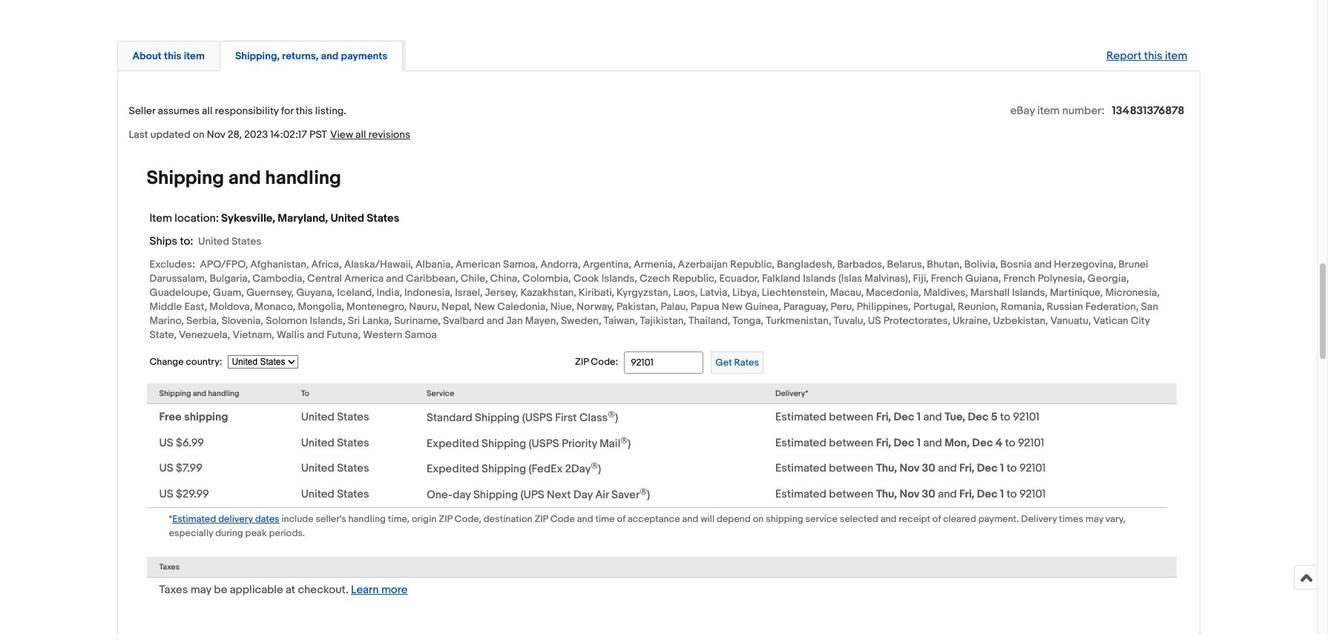 Task type: describe. For each thing, give the bounding box(es) containing it.
destination
[[484, 513, 532, 525]]

1 french from the left
[[931, 272, 963, 285]]

92101 for one-day shipping (ups next day air saver
[[1019, 487, 1046, 501]]

service
[[427, 389, 454, 398]]

united for $29.99
[[301, 487, 334, 501]]

western
[[363, 329, 402, 341]]

* estimated delivery dates
[[169, 513, 279, 525]]

us for one-day shipping (ups next day air saver
[[159, 487, 173, 501]]

states for expedited shipping (usps priority mail
[[337, 436, 369, 450]]

slovenia,
[[221, 315, 263, 327]]

and left time
[[577, 513, 593, 525]]

caribbean,
[[406, 272, 458, 285]]

expedited for expedited shipping (fedex 2day
[[427, 462, 479, 476]]

vanuatu,
[[1050, 315, 1091, 327]]

and right wallis
[[307, 329, 324, 341]]

1 horizontal spatial all
[[355, 128, 366, 141]]

state,
[[149, 329, 177, 341]]

shipping inside expedited shipping (fedex 2day ® )
[[482, 462, 526, 476]]

nov for one-day shipping (ups next day air saver
[[900, 487, 919, 501]]

1 up payment.
[[1000, 487, 1004, 501]]

1 horizontal spatial this
[[296, 105, 313, 117]]

last updated on nov 28, 2023 14:02:17 pst view all revisions
[[129, 128, 410, 141]]

estimated for standard shipping (usps first class
[[775, 410, 826, 424]]

serbia,
[[186, 315, 219, 327]]

at
[[286, 583, 295, 597]]

® inside the 'expedited shipping (usps priority mail ® )'
[[620, 435, 628, 444]]

times
[[1059, 513, 1083, 525]]

country:
[[186, 356, 222, 368]]

30 for one-day shipping (ups next day air saver
[[922, 487, 935, 501]]

falkland
[[762, 272, 801, 285]]

tue,
[[945, 410, 965, 424]]

caledonia,
[[497, 301, 548, 313]]

suriname,
[[394, 315, 441, 327]]

returns,
[[282, 50, 319, 62]]

futuna,
[[327, 329, 361, 341]]

rates
[[734, 357, 759, 369]]

reunion,
[[958, 301, 999, 313]]

0 horizontal spatial handling
[[208, 389, 239, 398]]

updated
[[150, 128, 190, 141]]

united states for us $29.99
[[301, 487, 369, 501]]

and up sykesville,
[[228, 167, 261, 190]]

taiwan,
[[604, 315, 638, 327]]

2day
[[565, 462, 591, 476]]

receipt
[[899, 513, 930, 525]]

israel,
[[455, 286, 483, 299]]

us inside apo/fpo, afghanistan, africa, alaska/hawaii, albania, american samoa, andorra, argentina, armenia, azerbaijan republic, bangladesh, barbados, belarus, bhutan, bolivia, bosnia and herzegovina, brunei darussalam, bulgaria, cambodia, central america and caribbean, chile, china, colombia, cook islands, czech republic, ecuador, falkland islands (islas malvinas), fiji, french guiana, french polynesia, georgia, guadeloupe, guam, guernsey, guyana, iceland, india, indonesia, israel, jersey, kazakhstan, kiribati, kyrgyzstan, laos, latvia, libya, liechtenstein, macau, macedonia, maldives, marshall islands, martinique, micronesia, middle east, moldova, monaco, mongolia, montenegro, nauru, nepal, new caledonia, niue, norway, pakistan, palau, papua new guinea, paraguay, peru, philippines, portugal, reunion, romania, russian federation, san marino, serbia, slovenia, solomon islands, sri lanka, suriname, svalbard and jan mayen, sweden, taiwan, tajikistan, thailand, tonga, turkmenistan, tuvalu, us protectorates, ukraine, uzbekistan, vanuatu, vatican city state, venezuela, vietnam, wallis and futuna, western samoa
[[868, 315, 881, 327]]

® inside one-day shipping (ups next day air saver ® )
[[640, 487, 647, 496]]

0 horizontal spatial zip
[[439, 513, 452, 525]]

30 for expedited shipping (fedex 2day
[[922, 462, 935, 476]]

expedited shipping (fedex 2day ® )
[[427, 461, 601, 476]]

micronesia,
[[1105, 286, 1160, 299]]

maryland,
[[278, 212, 328, 226]]

darussalam,
[[149, 272, 207, 285]]

shipping up free
[[159, 389, 191, 398]]

) inside one-day shipping (ups next day air saver ® )
[[647, 488, 650, 502]]

day
[[573, 488, 593, 502]]

samoa
[[405, 329, 437, 341]]

tajikistan,
[[640, 315, 686, 327]]

delivery
[[1021, 513, 1057, 525]]

) inside expedited shipping (fedex 2day ® )
[[598, 462, 601, 476]]

bulgaria,
[[210, 272, 250, 285]]

guinea,
[[745, 301, 781, 313]]

united states for free shipping
[[301, 410, 369, 424]]

get rates
[[715, 357, 759, 369]]

location:
[[175, 212, 219, 226]]

liechtenstein,
[[762, 286, 828, 299]]

tuvalu,
[[834, 315, 866, 327]]

cambodia,
[[253, 272, 305, 285]]

to for standard shipping (usps first class
[[1000, 410, 1010, 424]]

and left tue,
[[923, 410, 942, 424]]

american
[[456, 258, 501, 271]]

and left mon,
[[923, 436, 942, 450]]

expedited for expedited shipping (usps priority mail
[[427, 437, 479, 451]]

tab list containing about this item
[[117, 38, 1200, 71]]

macedonia,
[[866, 286, 921, 299]]

estimated between thu, nov 30 and fri, dec 1 to 92101 for expedited shipping (fedex 2day
[[775, 462, 1046, 476]]

shipping up location:
[[147, 167, 224, 190]]

sweden,
[[561, 315, 601, 327]]

states for expedited shipping (fedex 2day
[[337, 462, 369, 476]]

2 french from the left
[[1003, 272, 1035, 285]]

1 of from the left
[[617, 513, 625, 525]]

united states for us $6.99
[[301, 436, 369, 450]]

delivery
[[218, 513, 253, 525]]

shipping inside include seller's handling time, origin zip code, destination zip code and time of acceptance and will depend on shipping service selected and receipt of cleared payment. delivery times may vary, especially during peak periods.
[[766, 513, 803, 525]]

shipping inside one-day shipping (ups next day air saver ® )
[[473, 488, 518, 502]]

(usps for first
[[522, 411, 553, 425]]

fri, up cleared
[[959, 487, 974, 501]]

0 horizontal spatial republic,
[[672, 272, 717, 285]]

united for $6.99
[[301, 436, 334, 450]]

standard
[[427, 411, 472, 425]]

® inside standard shipping (usps first class ® )
[[608, 410, 615, 419]]

item for about this item
[[184, 50, 205, 62]]

air
[[595, 488, 609, 502]]

estimated for expedited shipping (usps priority mail
[[775, 436, 826, 450]]

time,
[[388, 513, 410, 525]]

taxes for taxes
[[159, 562, 180, 572]]

last
[[129, 128, 148, 141]]

0 vertical spatial shipping and handling
[[147, 167, 341, 190]]

papua
[[690, 301, 719, 313]]

get
[[715, 357, 732, 369]]

herzegovina,
[[1054, 258, 1116, 271]]

indonesia,
[[404, 286, 453, 299]]

(usps for priority
[[529, 437, 559, 451]]

1 vertical spatial may
[[190, 583, 211, 597]]

dec down estimated between fri, dec 1 and tue, dec 5 to 92101
[[894, 436, 914, 450]]

nepal,
[[442, 301, 472, 313]]

and left receipt
[[880, 513, 897, 525]]

learn more link
[[351, 583, 408, 597]]

zip code:
[[575, 356, 618, 368]]

and inside button
[[321, 50, 339, 62]]

czech
[[639, 272, 670, 285]]

paraguay,
[[783, 301, 828, 313]]

laos,
[[673, 286, 698, 299]]

united states for us $7.99
[[301, 462, 369, 476]]

) inside standard shipping (usps first class ® )
[[615, 411, 618, 425]]

1 horizontal spatial republic,
[[730, 258, 775, 271]]

view
[[330, 128, 353, 141]]

mayen,
[[525, 315, 559, 327]]

seller assumes all responsibility for this listing.
[[129, 105, 346, 117]]

origin
[[412, 513, 437, 525]]

wallis
[[277, 329, 305, 341]]

chile,
[[461, 272, 488, 285]]

ebay
[[1010, 104, 1035, 118]]

taxes for taxes may be applicable at checkout. learn more
[[159, 583, 188, 597]]

excludes:
[[149, 258, 195, 271]]

vietnam,
[[233, 329, 274, 341]]

fiji,
[[913, 272, 929, 285]]

latvia,
[[700, 286, 730, 299]]

shipping, returns, and payments
[[235, 50, 388, 62]]

peru,
[[831, 301, 854, 313]]

to for one-day shipping (ups next day air saver
[[1007, 487, 1017, 501]]

handling inside include seller's handling time, origin zip code, destination zip code and time of acceptance and will depend on shipping service selected and receipt of cleared payment. delivery times may vary, especially during peak periods.
[[348, 513, 386, 525]]

middle
[[149, 301, 182, 313]]

1 down 4
[[1000, 462, 1004, 476]]

standard shipping (usps first class ® )
[[427, 410, 618, 425]]

0 vertical spatial islands,
[[602, 272, 637, 285]]

guernsey,
[[246, 286, 294, 299]]

dec for expedited shipping (usps priority mail
[[972, 436, 993, 450]]

92101 for standard shipping (usps first class
[[1013, 410, 1040, 424]]

fri, down estimated between fri, dec 1 and tue, dec 5 to 92101
[[876, 436, 891, 450]]

malvinas),
[[865, 272, 911, 285]]

maldives,
[[923, 286, 968, 299]]

code,
[[454, 513, 481, 525]]

and left jan
[[486, 315, 504, 327]]

2 of from the left
[[932, 513, 941, 525]]

1 horizontal spatial zip
[[534, 513, 548, 525]]

to for expedited shipping (usps priority mail
[[1005, 436, 1015, 450]]

4
[[995, 436, 1003, 450]]

free shipping
[[159, 410, 228, 424]]

expedited shipping (usps priority mail ® )
[[427, 435, 631, 451]]

class
[[579, 411, 608, 425]]

more
[[381, 583, 408, 597]]

iceland,
[[337, 286, 374, 299]]

1 down estimated between fri, dec 1 and tue, dec 5 to 92101
[[917, 436, 921, 450]]

*
[[169, 513, 172, 525]]



Task type: vqa. For each thing, say whether or not it's contained in the screenshot.
French to the left
yes



Task type: locate. For each thing, give the bounding box(es) containing it.
us for expedited shipping (fedex 2day
[[159, 462, 173, 476]]

estimated for one-day shipping (ups next day air saver
[[775, 487, 826, 501]]

4 between from the top
[[829, 487, 873, 501]]

0 horizontal spatial all
[[202, 105, 213, 117]]

0 vertical spatial on
[[193, 128, 205, 141]]

shipping down the 'expedited shipping (usps priority mail ® )'
[[482, 462, 526, 476]]

2023
[[244, 128, 268, 141]]

item
[[1165, 49, 1187, 63], [184, 50, 205, 62], [1037, 104, 1060, 118]]

expedited inside expedited shipping (fedex 2day ® )
[[427, 462, 479, 476]]

) right class
[[615, 411, 618, 425]]

on right depend
[[753, 513, 764, 525]]

islands, down mongolia,
[[310, 315, 345, 327]]

thu, up selected
[[876, 487, 897, 501]]

estimated
[[775, 410, 826, 424], [775, 436, 826, 450], [775, 462, 826, 476], [775, 487, 826, 501], [172, 513, 216, 525]]

us $29.99
[[159, 487, 209, 501]]

estimated between thu, nov 30 and fri, dec 1 to 92101 up receipt
[[775, 487, 1046, 501]]

nov down estimated between fri, dec 1 and mon, dec 4 to 92101
[[900, 462, 919, 476]]

and
[[321, 50, 339, 62], [228, 167, 261, 190], [1034, 258, 1052, 271], [386, 272, 404, 285], [486, 315, 504, 327], [307, 329, 324, 341], [193, 389, 206, 398], [923, 410, 942, 424], [923, 436, 942, 450], [938, 462, 957, 476], [938, 487, 957, 501], [577, 513, 593, 525], [682, 513, 698, 525], [880, 513, 897, 525]]

between for expedited shipping (usps priority mail
[[829, 436, 873, 450]]

1 horizontal spatial item
[[1037, 104, 1060, 118]]

item for report this item
[[1165, 49, 1187, 63]]

ukraine,
[[953, 315, 991, 327]]

0 horizontal spatial islands,
[[310, 315, 345, 327]]

item
[[149, 212, 172, 226]]

2 between from the top
[[829, 436, 873, 450]]

0 vertical spatial nov
[[207, 128, 225, 141]]

this right about on the top left
[[164, 50, 181, 62]]

0 vertical spatial handling
[[265, 167, 341, 190]]

may left be
[[190, 583, 211, 597]]

zip left code:
[[575, 356, 589, 368]]

ZIP Code: text field
[[624, 352, 703, 374]]

georgia,
[[1088, 272, 1129, 285]]

0 vertical spatial shipping
[[184, 410, 228, 424]]

2 horizontal spatial this
[[1144, 49, 1163, 63]]

0 vertical spatial expedited
[[427, 437, 479, 451]]

united for $7.99
[[301, 462, 334, 476]]

shipping up the 'expedited shipping (usps priority mail ® )'
[[475, 411, 520, 425]]

shipping up expedited shipping (fedex 2day ® )
[[482, 437, 526, 451]]

1 vertical spatial shipping
[[766, 513, 803, 525]]

) inside the 'expedited shipping (usps priority mail ® )'
[[628, 437, 631, 451]]

of right receipt
[[932, 513, 941, 525]]

albania,
[[415, 258, 453, 271]]

all right view
[[355, 128, 366, 141]]

this right the for
[[296, 105, 313, 117]]

®
[[608, 410, 615, 419], [620, 435, 628, 444], [591, 461, 598, 470], [640, 487, 647, 496]]

) right saver
[[647, 488, 650, 502]]

solomon
[[266, 315, 307, 327]]

nauru,
[[409, 301, 439, 313]]

1 30 from the top
[[922, 462, 935, 476]]

® up the mail
[[608, 410, 615, 419]]

thu, for one-day shipping (ups next day air saver
[[876, 487, 897, 501]]

and up cleared
[[938, 487, 957, 501]]

® right the priority
[[620, 435, 628, 444]]

view all revisions link
[[327, 128, 410, 142]]

jan
[[506, 315, 523, 327]]

nov left 28,
[[207, 128, 225, 141]]

2 vertical spatial nov
[[900, 487, 919, 501]]

delivery*
[[775, 389, 808, 398]]

on inside include seller's handling time, origin zip code, destination zip code and time of acceptance and will depend on shipping service selected and receipt of cleared payment. delivery times may vary, especially during peak periods.
[[753, 513, 764, 525]]

0 vertical spatial estimated between thu, nov 30 and fri, dec 1 to 92101
[[775, 462, 1046, 476]]

taxes down especially
[[159, 562, 180, 572]]

macau,
[[830, 286, 864, 299]]

2 expedited from the top
[[427, 462, 479, 476]]

(usps inside the 'expedited shipping (usps priority mail ® )'
[[529, 437, 559, 451]]

1 expedited from the top
[[427, 437, 479, 451]]

especially
[[169, 527, 213, 539]]

afghanistan,
[[250, 258, 309, 271]]

india,
[[377, 286, 402, 299]]

kyrgyzstan,
[[617, 286, 671, 299]]

1 vertical spatial all
[[355, 128, 366, 141]]

one-
[[427, 488, 453, 502]]

on right the updated
[[193, 128, 205, 141]]

item right about on the top left
[[184, 50, 205, 62]]

islands
[[803, 272, 836, 285]]

0 horizontal spatial this
[[164, 50, 181, 62]]

shipping inside the 'expedited shipping (usps priority mail ® )'
[[482, 437, 526, 451]]

2 30 from the top
[[922, 487, 935, 501]]

report this item link
[[1099, 42, 1195, 71]]

2 horizontal spatial zip
[[575, 356, 589, 368]]

russian
[[1047, 301, 1083, 313]]

all
[[202, 105, 213, 117], [355, 128, 366, 141]]

2 taxes from the top
[[159, 583, 188, 597]]

guyana,
[[296, 286, 335, 299]]

1 horizontal spatial of
[[932, 513, 941, 525]]

1 taxes from the top
[[159, 562, 180, 572]]

2 horizontal spatial handling
[[348, 513, 386, 525]]

islands, down argentina,
[[602, 272, 637, 285]]

) right 2day
[[598, 462, 601, 476]]

handling left time, at the bottom left of page
[[348, 513, 386, 525]]

® down the priority
[[591, 461, 598, 470]]

estimated between thu, nov 30 and fri, dec 1 to 92101 down estimated between fri, dec 1 and mon, dec 4 to 92101
[[775, 462, 1046, 476]]

dec left 5
[[968, 410, 989, 424]]

1 vertical spatial 30
[[922, 487, 935, 501]]

may inside include seller's handling time, origin zip code, destination zip code and time of acceptance and will depend on shipping service selected and receipt of cleared payment. delivery times may vary, especially during peak periods.
[[1085, 513, 1103, 525]]

2 thu, from the top
[[876, 487, 897, 501]]

expedited up day on the bottom left of the page
[[427, 462, 479, 476]]

thu, for expedited shipping (fedex 2day
[[876, 462, 897, 476]]

about this item
[[132, 50, 205, 62]]

and up the polynesia,
[[1034, 258, 1052, 271]]

1 vertical spatial shipping and handling
[[159, 389, 239, 398]]

number:
[[1062, 104, 1105, 118]]

1 vertical spatial thu,
[[876, 487, 897, 501]]

expedited down standard in the bottom of the page
[[427, 437, 479, 451]]

shipping, returns, and payments button
[[235, 49, 388, 63]]

and down mon,
[[938, 462, 957, 476]]

central
[[307, 272, 342, 285]]

handling
[[265, 167, 341, 190], [208, 389, 239, 398], [348, 513, 386, 525]]

handling up maryland,
[[265, 167, 341, 190]]

ebay item number: 134831376878
[[1010, 104, 1184, 118]]

jersey,
[[485, 286, 518, 299]]

nov up receipt
[[900, 487, 919, 501]]

taxes left be
[[159, 583, 188, 597]]

® up acceptance
[[640, 487, 647, 496]]

french down bosnia
[[1003, 272, 1035, 285]]

1 vertical spatial estimated between thu, nov 30 and fri, dec 1 to 92101
[[775, 487, 1046, 501]]

estimated between fri, dec 1 and mon, dec 4 to 92101
[[775, 436, 1044, 450]]

0 horizontal spatial french
[[931, 272, 963, 285]]

kazakhstan,
[[520, 286, 576, 299]]

0 horizontal spatial new
[[474, 301, 495, 313]]

us down philippines,
[[868, 315, 881, 327]]

about this item button
[[132, 49, 205, 63]]

1 vertical spatial islands,
[[1012, 286, 1048, 299]]

(usps up the (fedex at the bottom left of page
[[529, 437, 559, 451]]

and right returns,
[[321, 50, 339, 62]]

dec for expedited shipping (fedex 2day
[[977, 462, 998, 476]]

to for expedited shipping (fedex 2day
[[1007, 462, 1017, 476]]

for
[[281, 105, 293, 117]]

republic, up ecuador,
[[730, 258, 775, 271]]

item inside report this item link
[[1165, 49, 1187, 63]]

shipping up $6.99
[[184, 410, 228, 424]]

this inside button
[[164, 50, 181, 62]]

2 horizontal spatial item
[[1165, 49, 1187, 63]]

(usps up the 'expedited shipping (usps priority mail ® )'
[[522, 411, 553, 425]]

uzbekistan,
[[993, 315, 1048, 327]]

1 between from the top
[[829, 410, 873, 424]]

us left $6.99
[[159, 436, 173, 450]]

1 horizontal spatial may
[[1085, 513, 1103, 525]]

0 vertical spatial taxes
[[159, 562, 180, 572]]

0 horizontal spatial item
[[184, 50, 205, 62]]

0 vertical spatial may
[[1085, 513, 1103, 525]]

1 horizontal spatial french
[[1003, 272, 1035, 285]]

sykesville,
[[221, 212, 275, 226]]

bosnia
[[1000, 258, 1032, 271]]

republic, down azerbaijan
[[672, 272, 717, 285]]

and up free shipping
[[193, 389, 206, 398]]

1 vertical spatial taxes
[[159, 583, 188, 597]]

guiana,
[[965, 272, 1001, 285]]

1 vertical spatial nov
[[900, 462, 919, 476]]

dec for one-day shipping (ups next day air saver
[[977, 487, 998, 501]]

2 new from the left
[[722, 301, 743, 313]]

nov for expedited shipping (fedex 2day
[[900, 462, 919, 476]]

estimated for expedited shipping (fedex 2day
[[775, 462, 826, 476]]

shipping left 'service'
[[766, 513, 803, 525]]

us for expedited shipping (usps priority mail
[[159, 436, 173, 450]]

handling down country:
[[208, 389, 239, 398]]

zip left code on the bottom of page
[[534, 513, 548, 525]]

include
[[282, 513, 314, 525]]

1 vertical spatial republic,
[[672, 272, 717, 285]]

92101 for expedited shipping (usps priority mail
[[1018, 436, 1044, 450]]

shipping inside standard shipping (usps first class ® )
[[475, 411, 520, 425]]

shipping and handling up free shipping
[[159, 389, 239, 398]]

shipping and handling up sykesville,
[[147, 167, 341, 190]]

item right report
[[1165, 49, 1187, 63]]

1 new from the left
[[474, 301, 495, 313]]

dec up estimated between fri, dec 1 and mon, dec 4 to 92101
[[894, 410, 914, 424]]

1 horizontal spatial islands,
[[602, 272, 637, 285]]

of right time
[[617, 513, 625, 525]]

2 vertical spatial handling
[[348, 513, 386, 525]]

$29.99
[[176, 487, 209, 501]]

vatican
[[1093, 315, 1128, 327]]

apo/fpo, afghanistan, africa, alaska/hawaii, albania, american samoa, andorra, argentina, armenia, azerbaijan republic, bangladesh, barbados, belarus, bhutan, bolivia, bosnia and herzegovina, brunei darussalam, bulgaria, cambodia, central america and caribbean, chile, china, colombia, cook islands, czech republic, ecuador, falkland islands (islas malvinas), fiji, french guiana, french polynesia, georgia, guadeloupe, guam, guernsey, guyana, iceland, india, indonesia, israel, jersey, kazakhstan, kiribati, kyrgyzstan, laos, latvia, libya, liechtenstein, macau, macedonia, maldives, marshall islands, martinique, micronesia, middle east, moldova, monaco, mongolia, montenegro, nauru, nepal, new caledonia, niue, norway, pakistan, palau, papua new guinea, paraguay, peru, philippines, portugal, reunion, romania, russian federation, san marino, serbia, slovenia, solomon islands, sri lanka, suriname, svalbard and jan mayen, sweden, taiwan, tajikistan, thailand, tonga, turkmenistan, tuvalu, us protectorates, ukraine, uzbekistan, vanuatu, vatican city state, venezuela, vietnam, wallis and futuna, western samoa
[[149, 258, 1160, 341]]

islands, up romania,
[[1012, 286, 1048, 299]]

1 vertical spatial (usps
[[529, 437, 559, 451]]

0 vertical spatial republic,
[[730, 258, 775, 271]]

acceptance
[[628, 513, 680, 525]]

1 vertical spatial on
[[753, 513, 764, 525]]

1 up estimated between fri, dec 1 and mon, dec 4 to 92101
[[917, 410, 921, 424]]

1 horizontal spatial new
[[722, 301, 743, 313]]

about
[[132, 50, 162, 62]]

and up india,
[[386, 272, 404, 285]]

us up *
[[159, 487, 173, 501]]

this for report
[[1144, 49, 1163, 63]]

belarus,
[[887, 258, 925, 271]]

sri
[[348, 315, 360, 327]]

this for about
[[164, 50, 181, 62]]

30 up receipt
[[922, 487, 935, 501]]

bolivia,
[[964, 258, 998, 271]]

thu, down estimated between fri, dec 1 and mon, dec 4 to 92101
[[876, 462, 897, 476]]

estimated delivery dates link
[[172, 512, 279, 526]]

us left $7.99 at bottom
[[159, 462, 173, 476]]

states for standard shipping (usps first class
[[337, 410, 369, 424]]

dec for standard shipping (usps first class
[[968, 410, 989, 424]]

america
[[344, 272, 384, 285]]

estimated between thu, nov 30 and fri, dec 1 to 92101 for one-day shipping (ups next day air saver
[[775, 487, 1046, 501]]

martinique,
[[1050, 286, 1103, 299]]

new down israel,
[[474, 301, 495, 313]]

2 estimated between thu, nov 30 and fri, dec 1 to 92101 from the top
[[775, 487, 1046, 501]]

92101 for expedited shipping (fedex 2day
[[1019, 462, 1046, 476]]

dec up payment.
[[977, 487, 998, 501]]

expedited inside the 'expedited shipping (usps priority mail ® )'
[[427, 437, 479, 451]]

may left vary,
[[1085, 513, 1103, 525]]

fri, up estimated between fri, dec 1 and mon, dec 4 to 92101
[[876, 410, 891, 424]]

1 thu, from the top
[[876, 462, 897, 476]]

0 horizontal spatial on
[[193, 128, 205, 141]]

) right the mail
[[628, 437, 631, 451]]

dec left 4
[[972, 436, 993, 450]]

0 horizontal spatial may
[[190, 583, 211, 597]]

0 vertical spatial 30
[[922, 462, 935, 476]]

0 horizontal spatial shipping
[[184, 410, 228, 424]]

marino,
[[149, 315, 184, 327]]

1 vertical spatial handling
[[208, 389, 239, 398]]

svalbard
[[443, 315, 484, 327]]

2 horizontal spatial islands,
[[1012, 286, 1048, 299]]

® inside expedited shipping (fedex 2day ® )
[[591, 461, 598, 470]]

1 horizontal spatial shipping
[[766, 513, 803, 525]]

tab list
[[117, 38, 1200, 71]]

new down libya,
[[722, 301, 743, 313]]

dec down 4
[[977, 462, 998, 476]]

0 vertical spatial all
[[202, 105, 213, 117]]

all right the assumes
[[202, 105, 213, 117]]

0 vertical spatial thu,
[[876, 462, 897, 476]]

item location: sykesville, maryland, united states
[[149, 212, 399, 226]]

to
[[301, 389, 309, 398]]

colombia,
[[522, 272, 571, 285]]

french up maldives,
[[931, 272, 963, 285]]

ships to:
[[149, 235, 193, 249]]

0 horizontal spatial of
[[617, 513, 625, 525]]

1 estimated between thu, nov 30 and fri, dec 1 to 92101 from the top
[[775, 462, 1046, 476]]

(usps inside standard shipping (usps first class ® )
[[522, 411, 553, 425]]

this right report
[[1144, 49, 1163, 63]]

(ups
[[520, 488, 544, 502]]

during
[[215, 527, 243, 539]]

30 down estimated between fri, dec 1 and mon, dec 4 to 92101
[[922, 462, 935, 476]]

armenia,
[[634, 258, 675, 271]]

saver
[[611, 488, 640, 502]]

0 vertical spatial (usps
[[522, 411, 553, 425]]

zip right origin
[[439, 513, 452, 525]]

depend
[[717, 513, 751, 525]]

listing.
[[315, 105, 346, 117]]

polynesia,
[[1038, 272, 1085, 285]]

item right ebay
[[1037, 104, 1060, 118]]

states for one-day shipping (ups next day air saver
[[337, 487, 369, 501]]

shipping and handling
[[147, 167, 341, 190], [159, 389, 239, 398]]

united for shipping
[[301, 410, 334, 424]]

get rates button
[[711, 352, 763, 374]]

shipping
[[184, 410, 228, 424], [766, 513, 803, 525]]

between for expedited shipping (fedex 2day
[[829, 462, 873, 476]]

one-day shipping (ups next day air saver ® )
[[427, 487, 650, 502]]

be
[[214, 583, 227, 597]]

and left will
[[682, 513, 698, 525]]

venezuela,
[[179, 329, 230, 341]]

2 vertical spatial islands,
[[310, 315, 345, 327]]

1 vertical spatial expedited
[[427, 462, 479, 476]]

shipping up the destination
[[473, 488, 518, 502]]

checkout.
[[298, 583, 349, 597]]

1 horizontal spatial on
[[753, 513, 764, 525]]

periods.
[[269, 527, 305, 539]]

item inside about this item button
[[184, 50, 205, 62]]

payments
[[341, 50, 388, 62]]

fri, down mon,
[[959, 462, 974, 476]]

between for standard shipping (usps first class
[[829, 410, 873, 424]]

may
[[1085, 513, 1103, 525], [190, 583, 211, 597]]

shipping
[[147, 167, 224, 190], [159, 389, 191, 398], [475, 411, 520, 425], [482, 437, 526, 451], [482, 462, 526, 476], [473, 488, 518, 502]]

1 horizontal spatial handling
[[265, 167, 341, 190]]

united states
[[198, 235, 261, 248], [301, 410, 369, 424], [301, 436, 369, 450], [301, 462, 369, 476], [301, 487, 369, 501]]

code:
[[591, 356, 618, 368]]

3 between from the top
[[829, 462, 873, 476]]

between for one-day shipping (ups next day air saver
[[829, 487, 873, 501]]

azerbaijan
[[678, 258, 728, 271]]

moldova,
[[209, 301, 252, 313]]



